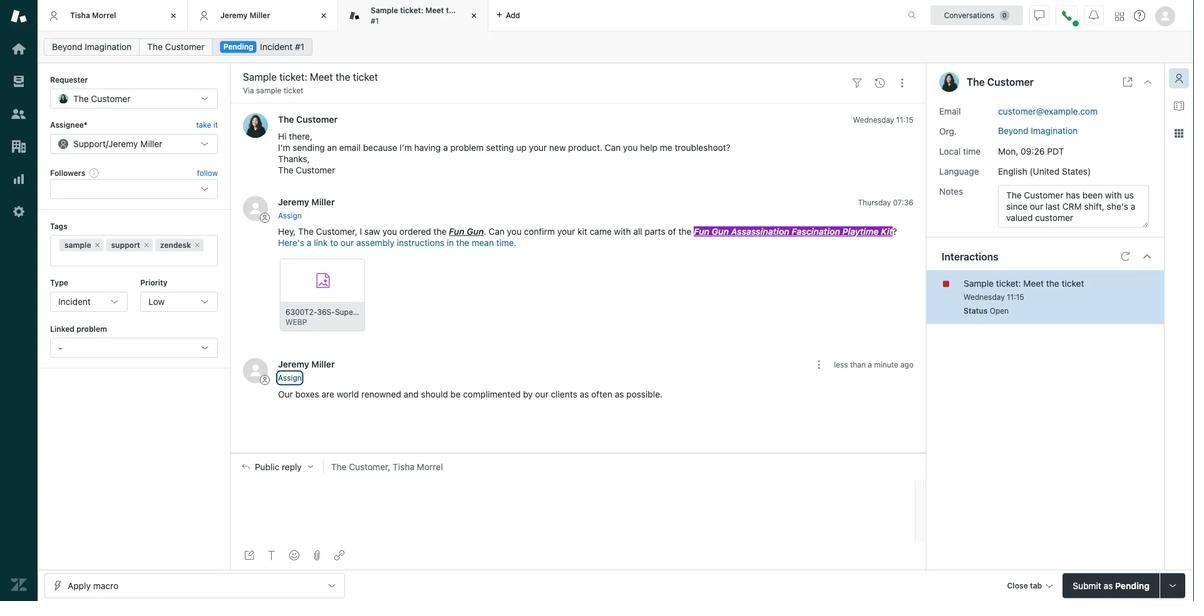 Task type: describe. For each thing, give the bounding box(es) containing it.
customer inside hi there, i'm sending an email because i'm having a problem setting up your new product. can you help me troubleshoot? thanks, the customer
[[296, 165, 335, 175]]

1 avatar image from the top
[[243, 113, 268, 138]]

conversations button
[[931, 5, 1023, 25]]

ticket: for sample ticket: meet the ticket wednesday 11:15 status open
[[996, 278, 1021, 288]]

org.
[[939, 126, 957, 136]]

requester
[[50, 75, 88, 84]]

and
[[404, 389, 419, 399]]

boxes
[[295, 389, 319, 399]]

instructions
[[397, 238, 444, 248]]

2 gun from the left
[[712, 227, 729, 237]]

sample ticket: meet the ticket #1
[[371, 6, 481, 25]]

an
[[327, 142, 337, 153]]

webp link
[[280, 259, 366, 332]]

avatar image for less than a minute ago
[[243, 358, 268, 383]]

troubleshoot?
[[675, 142, 731, 153]]

be
[[450, 389, 461, 399]]

1 horizontal spatial as
[[615, 389, 624, 399]]

customer context image
[[1174, 73, 1184, 83]]

remove image for sample
[[94, 241, 101, 249]]

follow button
[[197, 167, 218, 178]]

open
[[990, 307, 1009, 315]]

get started image
[[11, 41, 27, 57]]

here's a link to our assembly instructions in the mean time. link
[[278, 238, 516, 248]]

playtime
[[842, 227, 879, 237]]

button displays agent's chat status as invisible. image
[[1034, 10, 1045, 20]]

problem inside hi there, i'm sending an email because i'm having a problem setting up your new product. can you help me troubleshoot? thanks, the customer
[[450, 142, 484, 153]]

mon, 09:26 pdt
[[998, 146, 1064, 156]]

close image for jeremy miller
[[317, 9, 330, 22]]

wednesday inside conversationlabel log
[[853, 115, 894, 124]]

support
[[111, 241, 140, 250]]

kit
[[881, 227, 893, 237]]

our
[[278, 389, 293, 399]]

wednesday 11:15 text field inside conversationlabel log
[[853, 115, 914, 124]]

jeremy miller assign for thursday 07:36
[[278, 197, 335, 220]]

tisha morrel tab
[[38, 0, 188, 31]]

user image
[[939, 72, 959, 92]]

displays possible ticket submission types image
[[1168, 581, 1178, 591]]

2 horizontal spatial close image
[[1143, 77, 1153, 87]]

english (united states)
[[998, 166, 1091, 176]]

beyond imagination link inside the "secondary" element
[[44, 38, 140, 56]]

filter image
[[852, 78, 862, 88]]

info on adding followers image
[[89, 168, 99, 178]]

jeremy miller link for thursday
[[278, 197, 335, 207]]

close image
[[468, 9, 480, 22]]

thanks,
[[278, 154, 310, 164]]

low
[[148, 297, 165, 307]]

.
[[484, 227, 486, 237]]

assassination
[[731, 227, 789, 237]]

mean
[[472, 238, 494, 248]]

hi there, i'm sending an email because i'm having a problem setting up your new product. can you help me troubleshoot? thanks, the customer
[[278, 131, 731, 175]]

zendesk
[[160, 241, 191, 250]]

follow
[[197, 168, 218, 177]]

Thursday 07:36 text field
[[858, 198, 914, 207]]

organizations image
[[11, 138, 27, 155]]

language
[[939, 166, 979, 176]]

miller inside the assignee* element
[[140, 139, 162, 149]]

1 vertical spatial problem
[[77, 324, 107, 333]]

the customer link inside the "secondary" element
[[139, 38, 213, 56]]

ticket: for sample ticket: meet the ticket #1
[[400, 6, 423, 15]]

world
[[337, 389, 359, 399]]

because
[[363, 142, 397, 153]]

11:15 inside the sample ticket: meet the ticket wednesday 11:15 status open
[[1007, 293, 1024, 302]]

assign button for thursday
[[278, 210, 302, 221]]

clients
[[551, 389, 577, 399]]

1 horizontal spatial beyond
[[998, 125, 1029, 136]]

wednesday 11:15
[[853, 115, 914, 124]]

2 vertical spatial a
[[868, 361, 872, 369]]

imagination for the right 'beyond imagination' link
[[1031, 125, 1078, 136]]

wednesday inside the sample ticket: meet the ticket wednesday 11:15 status open
[[964, 293, 1005, 302]]

the customer inside conversationlabel log
[[278, 114, 338, 124]]

email
[[339, 142, 361, 153]]

tabs tab list
[[38, 0, 895, 31]]

1 horizontal spatial you
[[507, 227, 522, 237]]

imagination for 'beyond imagination' link in the "secondary" element
[[85, 42, 132, 52]]

zendesk products image
[[1115, 12, 1124, 21]]

morrel inside button
[[417, 462, 443, 472]]

customer, inside button
[[349, 462, 390, 472]]

assign for less than a minute ago
[[278, 374, 302, 382]]

interactions
[[942, 251, 999, 262]]

11:15 inside conversationlabel log
[[896, 115, 914, 124]]

linked problem element
[[50, 338, 218, 358]]

07:36
[[893, 198, 914, 207]]

public
[[255, 462, 279, 472]]

submit as pending
[[1073, 580, 1150, 591]]

assign for thursday 07:36
[[278, 211, 302, 220]]

less
[[834, 361, 848, 369]]

0 horizontal spatial as
[[580, 389, 589, 399]]

a inside hi there, i'm sending an email because i'm having a problem setting up your new product. can you help me troubleshoot? thanks, the customer
[[443, 142, 448, 153]]

apply macro
[[68, 580, 118, 591]]

?
[[893, 227, 897, 237]]

tab
[[1030, 581, 1042, 590]]

customer@example.com
[[998, 106, 1098, 116]]

our boxes are world renowned and should be complimented by our clients as often as possible.
[[278, 389, 663, 399]]

miller up "link"
[[311, 197, 335, 207]]

tags
[[50, 222, 67, 231]]

customer inside requester element
[[91, 93, 131, 104]]

to
[[330, 238, 338, 248]]

The Customer has been with us since our last CRM shift, she's a valued customer text field
[[998, 185, 1149, 228]]

-
[[58, 342, 62, 353]]

09:26
[[1021, 146, 1045, 156]]

all
[[633, 227, 642, 237]]

here's
[[278, 238, 304, 248]]

possible.
[[626, 389, 663, 399]]

can inside hi there, i'm sending an email because i'm having a problem setting up your new product. can you help me troubleshoot? thanks, the customer
[[605, 142, 621, 153]]

webp
[[286, 318, 307, 326]]

complimented
[[463, 389, 521, 399]]

#1 inside the "secondary" element
[[295, 42, 304, 52]]

close
[[1007, 581, 1028, 590]]

0 horizontal spatial you
[[382, 227, 397, 237]]

incident button
[[50, 292, 128, 312]]

local time
[[939, 146, 981, 156]]

sample for sample ticket: meet the ticket #1
[[371, 6, 398, 15]]

add attachment image
[[312, 550, 322, 560]]

jeremy inside jeremy miller "tab"
[[220, 11, 248, 20]]

low button
[[140, 292, 218, 312]]

a inside hey, the customer, i saw you ordered the fun gun . can you confirm your kit came with all parts of the fun gun assassination fascination playtime kit ? here's a link to our assembly instructions in the mean time.
[[307, 238, 312, 248]]

the inside button
[[331, 462, 347, 472]]

jeremy inside the assignee* element
[[108, 139, 138, 149]]

there,
[[289, 131, 313, 141]]

the down tisha morrel tab
[[147, 42, 163, 52]]

conversationlabel log
[[230, 103, 926, 453]]

followers element
[[50, 179, 218, 199]]

views image
[[11, 73, 27, 90]]

your inside hi there, i'm sending an email because i'm having a problem setting up your new product. can you help me troubleshoot? thanks, the customer
[[529, 142, 547, 153]]

incident for incident #1
[[260, 42, 293, 52]]

1 gun from the left
[[467, 227, 484, 237]]

status
[[964, 307, 988, 315]]

zendesk image
[[11, 577, 27, 593]]

jeremy miller link for less
[[278, 359, 335, 370]]

ago
[[900, 361, 914, 369]]

apps image
[[1174, 128, 1184, 138]]

the customer, tisha morrel
[[331, 462, 443, 472]]

me
[[660, 142, 672, 153]]

hey,
[[278, 227, 296, 237]]

remove image
[[143, 241, 150, 249]]

pending inside the "secondary" element
[[223, 42, 253, 51]]

take it button
[[196, 119, 218, 131]]

notifications image
[[1089, 10, 1099, 20]]

tisha morrel
[[70, 11, 116, 20]]



Task type: locate. For each thing, give the bounding box(es) containing it.
came
[[590, 227, 612, 237]]

2 horizontal spatial ticket
[[1062, 278, 1084, 288]]

0 horizontal spatial remove image
[[94, 241, 101, 249]]

0 vertical spatial sample
[[256, 86, 282, 95]]

zendesk support image
[[11, 8, 27, 24]]

0 vertical spatial meet
[[425, 6, 444, 15]]

0 vertical spatial ticket
[[460, 6, 481, 15]]

you up time.
[[507, 227, 522, 237]]

ticket: up "open"
[[996, 278, 1021, 288]]

view more details image
[[1123, 77, 1133, 87]]

1 horizontal spatial ticket:
[[996, 278, 1021, 288]]

knowledge image
[[1174, 101, 1184, 111]]

jeremy
[[220, 11, 248, 20], [108, 139, 138, 149], [278, 197, 309, 207], [278, 359, 309, 370]]

1 vertical spatial tisha
[[393, 462, 414, 472]]

gun
[[467, 227, 484, 237], [712, 227, 729, 237]]

0 vertical spatial wednesday
[[853, 115, 894, 124]]

0 horizontal spatial wednesday
[[853, 115, 894, 124]]

0 vertical spatial incident
[[260, 42, 293, 52]]

1 vertical spatial 11:15
[[1007, 293, 1024, 302]]

2 horizontal spatial as
[[1104, 580, 1113, 591]]

secondary element
[[38, 34, 1194, 59]]

support / jeremy miller
[[73, 139, 162, 149]]

sample ticket: meet the ticket wednesday 11:15 status open
[[964, 278, 1084, 315]]

beyond
[[52, 42, 82, 52], [998, 125, 1029, 136]]

wednesday 11:15 text field down events icon
[[853, 115, 914, 124]]

can right .
[[489, 227, 505, 237]]

0 vertical spatial beyond imagination
[[52, 42, 132, 52]]

imagination
[[85, 42, 132, 52], [1031, 125, 1078, 136]]

wednesday down events icon
[[853, 115, 894, 124]]

1 vertical spatial sample
[[64, 241, 91, 250]]

your right up
[[529, 142, 547, 153]]

1 vertical spatial incident
[[58, 297, 91, 307]]

often
[[591, 389, 612, 399]]

1 vertical spatial wednesday
[[964, 293, 1005, 302]]

wednesday up status
[[964, 293, 1005, 302]]

as right submit
[[1104, 580, 1113, 591]]

2 jeremy miller link from the top
[[278, 359, 335, 370]]

can inside hey, the customer, i saw you ordered the fun gun . can you confirm your kit came with all parts of the fun gun assassination fascination playtime kit ? here's a link to our assembly instructions in the mean time.
[[489, 227, 505, 237]]

1 horizontal spatial remove image
[[193, 241, 201, 249]]

Subject field
[[240, 70, 844, 85]]

sample inside the sample ticket: meet the ticket wednesday 11:15 status open
[[964, 278, 994, 288]]

via sample ticket
[[243, 86, 303, 95]]

setting
[[486, 142, 514, 153]]

0 horizontal spatial a
[[307, 238, 312, 248]]

can
[[605, 142, 621, 153], [489, 227, 505, 237]]

close tab button
[[1002, 573, 1058, 600]]

close tab
[[1007, 581, 1042, 590]]

1 vertical spatial avatar image
[[243, 196, 268, 221]]

morrel
[[92, 11, 116, 20], [417, 462, 443, 472]]

help
[[640, 142, 658, 153]]

close image for tisha morrel
[[167, 9, 180, 22]]

of
[[668, 227, 676, 237]]

sample
[[256, 86, 282, 95], [64, 241, 91, 250]]

0 horizontal spatial pending
[[223, 42, 253, 51]]

assign button for less
[[278, 372, 302, 384]]

assign button up our
[[278, 372, 302, 384]]

the inside requester element
[[73, 93, 89, 104]]

1 horizontal spatial our
[[535, 389, 549, 399]]

the down 'thanks,'
[[278, 165, 293, 175]]

0 horizontal spatial our
[[341, 238, 354, 248]]

0 vertical spatial wednesday 11:15 text field
[[853, 115, 914, 124]]

ticket actions image
[[897, 78, 907, 88]]

0 horizontal spatial morrel
[[92, 11, 116, 20]]

2 fun from the left
[[694, 227, 710, 237]]

priority
[[140, 278, 167, 287]]

1 horizontal spatial can
[[605, 142, 621, 153]]

1 horizontal spatial beyond imagination link
[[998, 125, 1078, 136]]

incident inside popup button
[[58, 297, 91, 307]]

miller inside "tab"
[[250, 11, 270, 20]]

the up here's on the top
[[298, 227, 314, 237]]

2 horizontal spatial you
[[623, 142, 638, 153]]

1 vertical spatial jeremy miller assign
[[278, 359, 335, 382]]

close image
[[167, 9, 180, 22], [317, 9, 330, 22], [1143, 77, 1153, 87]]

1 horizontal spatial your
[[557, 227, 575, 237]]

0 horizontal spatial sample
[[371, 6, 398, 15]]

0 vertical spatial #1
[[371, 16, 379, 25]]

minute
[[874, 361, 898, 369]]

the inside hey, the customer, i saw you ordered the fun gun . can you confirm your kit came with all parts of the fun gun assassination fascination playtime kit ? here's a link to our assembly instructions in the mean time.
[[298, 227, 314, 237]]

ticket:
[[400, 6, 423, 15], [996, 278, 1021, 288]]

1 horizontal spatial sample
[[964, 278, 994, 288]]

2 i'm from the left
[[400, 142, 412, 153]]

take it
[[196, 120, 218, 129]]

our inside hey, the customer, i saw you ordered the fun gun . can you confirm your kit came with all parts of the fun gun assassination fascination playtime kit ? here's a link to our assembly instructions in the mean time.
[[341, 238, 354, 248]]

1 horizontal spatial problem
[[450, 142, 484, 153]]

the customer, tisha morrel button
[[323, 461, 926, 473]]

beyond up requester
[[52, 42, 82, 52]]

it
[[213, 120, 218, 129]]

miller right / on the left top of page
[[140, 139, 162, 149]]

tisha inside tab
[[70, 11, 90, 20]]

reply
[[282, 462, 302, 472]]

jeremy miller assign for less than a minute ago
[[278, 359, 335, 382]]

1 vertical spatial your
[[557, 227, 575, 237]]

11:15 down ticket actions icon
[[896, 115, 914, 124]]

the inside hi there, i'm sending an email because i'm having a problem setting up your new product. can you help me troubleshoot? thanks, the customer
[[278, 165, 293, 175]]

0 horizontal spatial sample
[[64, 241, 91, 250]]

additional actions image
[[814, 360, 824, 370]]

1 jeremy miller assign from the top
[[278, 197, 335, 220]]

linked
[[50, 324, 74, 333]]

sending
[[293, 142, 325, 153]]

ticket: inside sample ticket: meet the ticket #1
[[400, 6, 423, 15]]

ticket inside sample ticket: meet the ticket #1
[[460, 6, 481, 15]]

you up here's a link to our assembly instructions in the mean time. link
[[382, 227, 397, 237]]

1 vertical spatial ticket
[[284, 86, 303, 95]]

you
[[623, 142, 638, 153], [382, 227, 397, 237], [507, 227, 522, 237]]

incident down type
[[58, 297, 91, 307]]

our right to
[[341, 238, 354, 248]]

fun up 'in'
[[449, 227, 465, 237]]

0 horizontal spatial wednesday 11:15 text field
[[853, 115, 914, 124]]

remove image right zendesk
[[193, 241, 201, 249]]

submit
[[1073, 580, 1101, 591]]

link
[[314, 238, 328, 248]]

the
[[147, 42, 163, 52], [967, 76, 985, 88], [73, 93, 89, 104], [278, 114, 294, 124], [278, 165, 293, 175], [298, 227, 314, 237], [331, 462, 347, 472]]

jeremy miller tab
[[188, 0, 338, 31]]

1 horizontal spatial imagination
[[1031, 125, 1078, 136]]

the customer inside requester element
[[73, 93, 131, 104]]

incident for incident
[[58, 297, 91, 307]]

email
[[939, 106, 961, 116]]

11:15
[[896, 115, 914, 124], [1007, 293, 1024, 302]]

1 horizontal spatial the customer link
[[278, 114, 338, 124]]

1 vertical spatial our
[[535, 389, 549, 399]]

1 jeremy miller link from the top
[[278, 197, 335, 207]]

1 vertical spatial assign button
[[278, 372, 302, 384]]

pending down jeremy miller
[[223, 42, 253, 51]]

meet for sample ticket: meet the ticket #1
[[425, 6, 444, 15]]

assembly
[[356, 238, 395, 248]]

jeremy miller
[[220, 11, 270, 20]]

1 horizontal spatial wednesday 11:15 text field
[[964, 293, 1024, 302]]

fascination
[[792, 227, 840, 237]]

customer inside the "secondary" element
[[165, 42, 205, 52]]

format text image
[[267, 550, 277, 560]]

incident down jeremy miller "tab"
[[260, 42, 293, 52]]

Wednesday 11:15 text field
[[853, 115, 914, 124], [964, 293, 1024, 302]]

your inside hey, the customer, i saw you ordered the fun gun . can you confirm your kit came with all parts of the fun gun assassination fascination playtime kit ? here's a link to our assembly instructions in the mean time.
[[557, 227, 575, 237]]

imagination down customer@example.com
[[1031, 125, 1078, 136]]

can right 'product.'
[[605, 142, 621, 153]]

1 horizontal spatial morrel
[[417, 462, 443, 472]]

ticket for sample ticket: meet the ticket #1
[[460, 6, 481, 15]]

1 remove image from the left
[[94, 241, 101, 249]]

you inside hi there, i'm sending an email because i'm having a problem setting up your new product. can you help me troubleshoot? thanks, the customer
[[623, 142, 638, 153]]

1 vertical spatial the customer link
[[278, 114, 338, 124]]

1 horizontal spatial pending
[[1115, 580, 1150, 591]]

1 horizontal spatial wednesday
[[964, 293, 1005, 302]]

beyond imagination
[[52, 42, 132, 52], [998, 125, 1078, 136]]

0 horizontal spatial #1
[[295, 42, 304, 52]]

jeremy miller assign up hey,
[[278, 197, 335, 220]]

2 avatar image from the top
[[243, 196, 268, 221]]

0 vertical spatial tisha
[[70, 11, 90, 20]]

1 vertical spatial ticket:
[[996, 278, 1021, 288]]

avatar image for thursday 07:36
[[243, 196, 268, 221]]

a right having on the top left of page
[[443, 142, 448, 153]]

sample inside sample ticket: meet the ticket #1
[[371, 6, 398, 15]]

public reply button
[[231, 454, 323, 480]]

admin image
[[11, 204, 27, 220]]

1 i'm from the left
[[278, 142, 290, 153]]

requester element
[[50, 89, 218, 109]]

0 horizontal spatial can
[[489, 227, 505, 237]]

3 avatar image from the top
[[243, 358, 268, 383]]

public reply
[[255, 462, 302, 472]]

assignee* element
[[50, 134, 218, 154]]

0 horizontal spatial ticket
[[284, 86, 303, 95]]

jeremy miller link up hey,
[[278, 197, 335, 207]]

beyond up mon,
[[998, 125, 1029, 136]]

the inside the sample ticket: meet the ticket wednesday 11:15 status open
[[1046, 278, 1059, 288]]

avatar image
[[243, 113, 268, 138], [243, 196, 268, 221], [243, 358, 268, 383]]

imagination inside the "secondary" element
[[85, 42, 132, 52]]

conversations
[[944, 11, 995, 20]]

a right than
[[868, 361, 872, 369]]

the right user "icon" in the top of the page
[[967, 76, 985, 88]]

i'm down hi
[[278, 142, 290, 153]]

0 vertical spatial can
[[605, 142, 621, 153]]

beyond imagination for the right 'beyond imagination' link
[[998, 125, 1078, 136]]

tab containing sample ticket: meet the ticket
[[338, 0, 488, 31]]

jeremy miller assign up boxes
[[278, 359, 335, 382]]

as right often
[[615, 389, 624, 399]]

beyond imagination inside the "secondary" element
[[52, 42, 132, 52]]

new
[[549, 142, 566, 153]]

fun
[[449, 227, 465, 237], [694, 227, 710, 237]]

i'm left having on the top left of page
[[400, 142, 412, 153]]

1 horizontal spatial #1
[[371, 16, 379, 25]]

0 vertical spatial beyond
[[52, 42, 82, 52]]

pending left displays possible ticket submission types image
[[1115, 580, 1150, 591]]

assign button
[[278, 210, 302, 221], [278, 372, 302, 384]]

0 horizontal spatial i'm
[[278, 142, 290, 153]]

1 vertical spatial pending
[[1115, 580, 1150, 591]]

1 vertical spatial beyond imagination link
[[998, 125, 1078, 136]]

gun left assassination
[[712, 227, 729, 237]]

2 assign button from the top
[[278, 372, 302, 384]]

meet inside the sample ticket: meet the ticket wednesday 11:15 status open
[[1023, 278, 1044, 288]]

remove image
[[94, 241, 101, 249], [193, 241, 201, 249]]

mon,
[[998, 146, 1018, 156]]

1 vertical spatial #1
[[295, 42, 304, 52]]

beyond imagination link up 09:26
[[998, 125, 1078, 136]]

0 horizontal spatial fun
[[449, 227, 465, 237]]

meet for sample ticket: meet the ticket wednesday 11:15 status open
[[1023, 278, 1044, 288]]

1 horizontal spatial gun
[[712, 227, 729, 237]]

support
[[73, 139, 106, 149]]

0 vertical spatial jeremy miller assign
[[278, 197, 335, 220]]

tisha inside button
[[393, 462, 414, 472]]

the customer inside the "secondary" element
[[147, 42, 205, 52]]

1 horizontal spatial ticket
[[460, 6, 481, 15]]

you left help at the top
[[623, 142, 638, 153]]

0 vertical spatial avatar image
[[243, 113, 268, 138]]

1 assign from the top
[[278, 211, 302, 220]]

linked problem
[[50, 324, 107, 333]]

0 horizontal spatial gun
[[467, 227, 484, 237]]

1 assign button from the top
[[278, 210, 302, 221]]

1 vertical spatial beyond imagination
[[998, 125, 1078, 136]]

the customer
[[147, 42, 205, 52], [967, 76, 1034, 88], [73, 93, 131, 104], [278, 114, 338, 124]]

beyond imagination link down tisha morrel
[[44, 38, 140, 56]]

thursday 07:36
[[858, 198, 914, 207]]

incident #1
[[260, 42, 304, 52]]

jeremy miller link
[[278, 197, 335, 207], [278, 359, 335, 370]]

1 horizontal spatial close image
[[317, 9, 330, 22]]

#1 inside sample ticket: meet the ticket #1
[[371, 16, 379, 25]]

0 vertical spatial your
[[529, 142, 547, 153]]

1 vertical spatial wednesday 11:15 text field
[[964, 293, 1024, 302]]

1 horizontal spatial incident
[[260, 42, 293, 52]]

assign up hey,
[[278, 211, 302, 220]]

0 horizontal spatial beyond
[[52, 42, 82, 52]]

are
[[322, 389, 334, 399]]

1 fun from the left
[[449, 227, 465, 237]]

renowned
[[361, 389, 401, 399]]

0 horizontal spatial imagination
[[85, 42, 132, 52]]

morrel inside tab
[[92, 11, 116, 20]]

fun right of
[[694, 227, 710, 237]]

saw
[[364, 227, 380, 237]]

0 vertical spatial pending
[[223, 42, 253, 51]]

0 vertical spatial our
[[341, 238, 354, 248]]

1 horizontal spatial fun
[[694, 227, 710, 237]]

assign button up hey,
[[278, 210, 302, 221]]

product.
[[568, 142, 603, 153]]

11:15 up "open"
[[1007, 293, 1024, 302]]

our
[[341, 238, 354, 248], [535, 389, 549, 399]]

0 vertical spatial morrel
[[92, 11, 116, 20]]

the down requester
[[73, 93, 89, 104]]

up
[[516, 142, 527, 153]]

0 vertical spatial assign
[[278, 211, 302, 220]]

1 horizontal spatial 11:15
[[1007, 293, 1024, 302]]

beyond imagination down tisha morrel
[[52, 42, 132, 52]]

the inside sample ticket: meet the ticket #1
[[446, 6, 458, 15]]

1 vertical spatial beyond
[[998, 125, 1029, 136]]

gun up mean
[[467, 227, 484, 237]]

customer, inside hey, the customer, i saw you ordered the fun gun . can you confirm your kit came with all parts of the fun gun assassination fascination playtime kit ? here's a link to our assembly instructions in the mean time.
[[316, 227, 357, 237]]

0 vertical spatial a
[[443, 142, 448, 153]]

1 vertical spatial assign
[[278, 374, 302, 382]]

hide composer image
[[573, 448, 583, 458]]

time.
[[496, 238, 516, 248]]

should
[[421, 389, 448, 399]]

wednesday
[[853, 115, 894, 124], [964, 293, 1005, 302]]

confirm
[[524, 227, 555, 237]]

ticket for sample ticket: meet the ticket wednesday 11:15 status open
[[1062, 278, 1084, 288]]

beyond imagination link
[[44, 38, 140, 56], [998, 125, 1078, 136]]

close image inside jeremy miller "tab"
[[317, 9, 330, 22]]

insert emojis image
[[289, 550, 299, 560]]

1 vertical spatial a
[[307, 238, 312, 248]]

add button
[[488, 0, 528, 31]]

2 horizontal spatial a
[[868, 361, 872, 369]]

jeremy miller assign
[[278, 197, 335, 220], [278, 359, 335, 382]]

having
[[414, 142, 441, 153]]

0 vertical spatial problem
[[450, 142, 484, 153]]

remove image left support
[[94, 241, 101, 249]]

hey, the customer, i saw you ordered the fun gun . can you confirm your kit came with all parts of the fun gun assassination fascination playtime kit ? here's a link to our assembly instructions in the mean time.
[[278, 227, 897, 248]]

miller up "are"
[[311, 359, 335, 370]]

reporting image
[[11, 171, 27, 187]]

type
[[50, 278, 68, 287]]

our right by
[[535, 389, 549, 399]]

close image inside tisha morrel tab
[[167, 9, 180, 22]]

customer,
[[316, 227, 357, 237], [349, 462, 390, 472]]

sample down tags
[[64, 241, 91, 250]]

0 horizontal spatial close image
[[167, 9, 180, 22]]

your left 'kit'
[[557, 227, 575, 237]]

1 horizontal spatial tisha
[[393, 462, 414, 472]]

imagination down tisha morrel tab
[[85, 42, 132, 52]]

customers image
[[11, 106, 27, 122]]

2 jeremy miller assign from the top
[[278, 359, 335, 382]]

parts
[[645, 227, 666, 237]]

0 horizontal spatial your
[[529, 142, 547, 153]]

meet inside sample ticket: meet the ticket #1
[[425, 6, 444, 15]]

events image
[[875, 78, 885, 88]]

hi
[[278, 131, 287, 141]]

1 vertical spatial morrel
[[417, 462, 443, 472]]

kit
[[578, 227, 587, 237]]

in
[[447, 238, 454, 248]]

beyond imagination for 'beyond imagination' link in the "secondary" element
[[52, 42, 132, 52]]

pdt
[[1047, 146, 1064, 156]]

0 vertical spatial 11:15
[[896, 115, 914, 124]]

remove image for zendesk
[[193, 241, 201, 249]]

the up hi
[[278, 114, 294, 124]]

incident inside the "secondary" element
[[260, 42, 293, 52]]

1 vertical spatial sample
[[964, 278, 994, 288]]

than
[[850, 361, 866, 369]]

jeremy miller link up boxes
[[278, 359, 335, 370]]

sample for sample ticket: meet the ticket wednesday 11:15 status open
[[964, 278, 994, 288]]

less than a minute ago text field
[[834, 361, 914, 369]]

beyond inside the "secondary" element
[[52, 42, 82, 52]]

0 horizontal spatial beyond imagination
[[52, 42, 132, 52]]

draft mode image
[[244, 550, 254, 560]]

1 vertical spatial imagination
[[1031, 125, 1078, 136]]

problem down incident popup button
[[77, 324, 107, 333]]

1 vertical spatial meet
[[1023, 278, 1044, 288]]

2 assign from the top
[[278, 374, 302, 382]]

add link (cmd k) image
[[334, 550, 344, 560]]

as left often
[[580, 389, 589, 399]]

ticket inside the sample ticket: meet the ticket wednesday 11:15 status open
[[1062, 278, 1084, 288]]

via
[[243, 86, 254, 95]]

the right reply
[[331, 462, 347, 472]]

by
[[523, 389, 533, 399]]

0 vertical spatial customer,
[[316, 227, 357, 237]]

2 vertical spatial ticket
[[1062, 278, 1084, 288]]

1 vertical spatial jeremy miller link
[[278, 359, 335, 370]]

problem left setting
[[450, 142, 484, 153]]

ticket: inside the sample ticket: meet the ticket wednesday 11:15 status open
[[996, 278, 1021, 288]]

wednesday 11:15 text field up "open"
[[964, 293, 1024, 302]]

beyond imagination up 09:26
[[998, 125, 1078, 136]]

tab
[[338, 0, 488, 31]]

a left "link"
[[307, 238, 312, 248]]

assign up our
[[278, 374, 302, 382]]

local
[[939, 146, 961, 156]]

2 vertical spatial avatar image
[[243, 358, 268, 383]]

ticket: left close icon
[[400, 6, 423, 15]]

main element
[[0, 0, 38, 601]]

sample right the via
[[256, 86, 282, 95]]

miller up incident #1
[[250, 11, 270, 20]]

2 remove image from the left
[[193, 241, 201, 249]]

get help image
[[1134, 10, 1145, 21]]



Task type: vqa. For each thing, say whether or not it's contained in the screenshot.
the left 2
no



